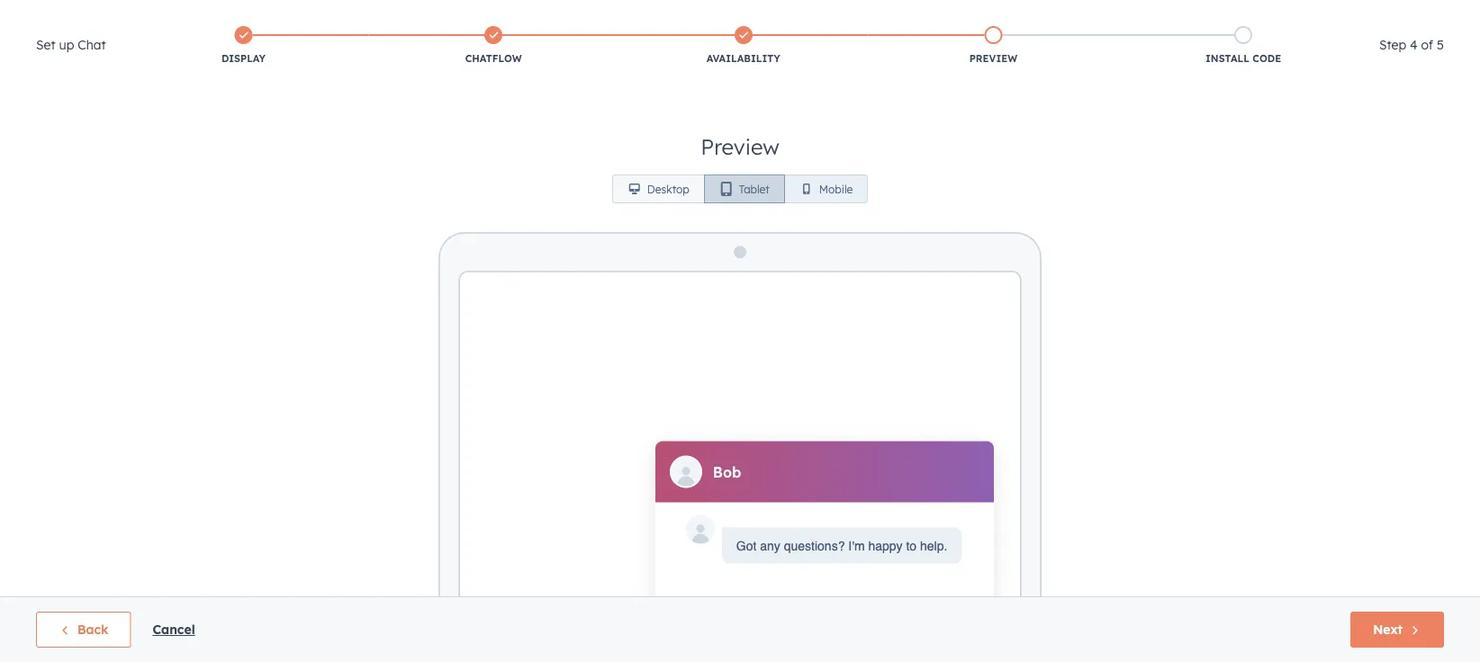 Task type: vqa. For each thing, say whether or not it's contained in the screenshot.
Marketing 'Button' at top left
no



Task type: locate. For each thing, give the bounding box(es) containing it.
search button
[[1434, 38, 1465, 68]]

to
[[907, 539, 917, 553]]

list containing display
[[119, 23, 1369, 69]]

set
[[36, 37, 55, 53]]

1 horizontal spatial preview
[[970, 52, 1018, 65]]

i'm
[[849, 539, 865, 553]]

next
[[1374, 622, 1403, 638]]

group
[[612, 175, 869, 204]]

set up chat
[[36, 37, 106, 53]]

back button
[[36, 613, 131, 649]]

happy
[[869, 539, 903, 553]]

install code
[[1206, 52, 1282, 65]]

group containing desktop
[[612, 175, 869, 204]]

of
[[1422, 37, 1434, 53]]

mobile button
[[784, 175, 869, 204]]

preview inside list item
[[970, 52, 1018, 65]]

tablet button
[[704, 175, 785, 204]]

Search HubSpot search field
[[1228, 38, 1449, 68]]

display
[[222, 52, 266, 65]]

agent says: got any questions? i'm happy to help. element
[[737, 535, 948, 557]]

code
[[1253, 52, 1282, 65]]

availability
[[707, 52, 781, 65]]

set up chat heading
[[36, 34, 106, 56]]

4
[[1411, 37, 1419, 53]]

0 vertical spatial preview
[[970, 52, 1018, 65]]

0 horizontal spatial preview
[[701, 133, 780, 160]]

list
[[119, 23, 1369, 69]]

menu item
[[1230, 0, 1272, 29]]

chatflow
[[465, 52, 522, 65]]

up
[[59, 37, 74, 53]]

preview
[[970, 52, 1018, 65], [701, 133, 780, 160]]

availability completed list item
[[619, 23, 869, 69]]

back
[[77, 622, 108, 638]]

tablet
[[739, 182, 770, 196]]

install code list item
[[1119, 23, 1369, 69]]



Task type: describe. For each thing, give the bounding box(es) containing it.
cancel button
[[153, 620, 195, 641]]

mobile
[[820, 182, 853, 196]]

desktop button
[[612, 175, 705, 204]]

display completed list item
[[119, 23, 369, 69]]

preview list item
[[869, 23, 1119, 69]]

desktop
[[647, 182, 690, 196]]

next button
[[1351, 613, 1445, 649]]

got
[[737, 539, 757, 553]]

any
[[761, 539, 781, 553]]

chat
[[78, 37, 106, 53]]

1 vertical spatial preview
[[701, 133, 780, 160]]

step
[[1380, 37, 1407, 53]]

got any questions? i'm happy to help.
[[737, 539, 948, 553]]

cancel
[[153, 622, 195, 638]]

step 4 of 5
[[1380, 37, 1445, 53]]

search image
[[1443, 47, 1456, 59]]

chatflow completed list item
[[369, 23, 619, 69]]

help.
[[921, 539, 948, 553]]

questions?
[[784, 539, 845, 553]]

5
[[1438, 37, 1445, 53]]

install
[[1206, 52, 1250, 65]]

bob
[[713, 463, 742, 481]]



